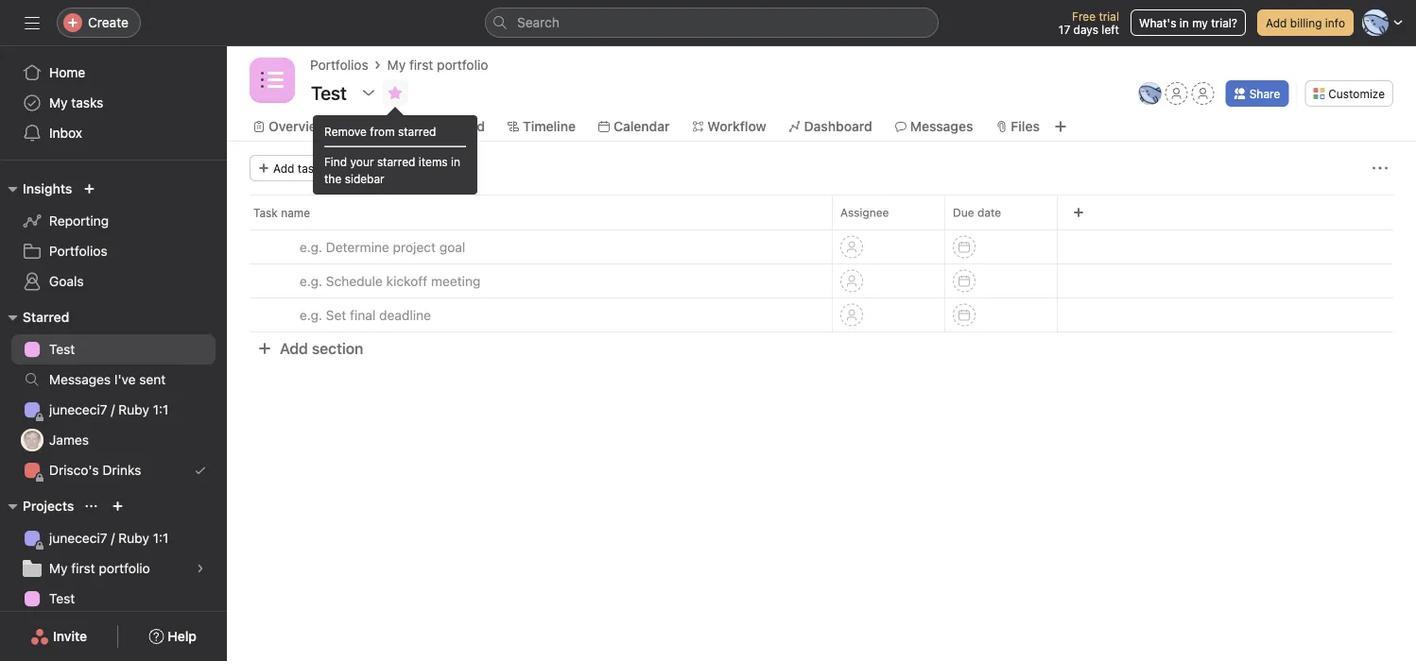 Task type: describe. For each thing, give the bounding box(es) containing it.
e.g. determine project goal
[[300, 239, 465, 255]]

test inside 'projects' element
[[49, 591, 75, 607]]

overview link
[[253, 116, 327, 137]]

i've
[[114, 372, 136, 388]]

due date
[[953, 206, 1001, 219]]

drisco's drinks link
[[11, 456, 216, 486]]

timeline link
[[508, 116, 576, 137]]

determine
[[326, 239, 389, 255]]

find your starred items in the sidebar
[[324, 155, 460, 185]]

board link
[[433, 116, 485, 137]]

from
[[370, 125, 395, 138]]

customize
[[1328, 87, 1385, 100]]

1:1 for junececi7 / ruby 1:1 link within 'projects' element
[[153, 531, 169, 546]]

1 horizontal spatial portfolio
[[437, 57, 488, 73]]

add task button
[[250, 155, 329, 181]]

search list box
[[485, 8, 939, 38]]

e.g. set final deadline row
[[227, 298, 1416, 333]]

add billing info
[[1266, 16, 1345, 29]]

list image
[[261, 69, 284, 92]]

trial?
[[1211, 16, 1237, 29]]

free
[[1072, 9, 1096, 23]]

0 vertical spatial first
[[409, 57, 433, 73]]

billing
[[1290, 16, 1322, 29]]

e.g. schedule kickoff meeting
[[300, 273, 480, 289]]

messages i've sent link
[[11, 365, 216, 395]]

sent
[[139, 372, 166, 388]]

james
[[49, 432, 89, 448]]

home link
[[11, 58, 216, 88]]

projects
[[23, 499, 74, 514]]

share button
[[1226, 80, 1289, 107]]

drinks
[[103, 463, 141, 478]]

e.g. schedule kickoff meeting row
[[227, 264, 1416, 299]]

search button
[[485, 8, 939, 38]]

my for my first portfolio link to the bottom
[[49, 561, 68, 577]]

drisco's
[[49, 463, 99, 478]]

portfolios link inside insights element
[[11, 236, 216, 267]]

insights button
[[0, 178, 72, 200]]

search
[[517, 15, 560, 30]]

the
[[324, 172, 342, 185]]

calendar
[[613, 119, 670, 134]]

first inside 'projects' element
[[71, 561, 95, 577]]

section
[[312, 340, 363, 358]]

1 horizontal spatial my first portfolio
[[387, 57, 488, 73]]

junececi7 for junececi7 / ruby 1:1 link within 'projects' element
[[49, 531, 107, 546]]

schedule
[[326, 273, 383, 289]]

add section
[[280, 340, 363, 358]]

e.g. determine project goal row
[[227, 230, 1416, 265]]

see details, my first portfolio image
[[195, 563, 206, 575]]

timeline
[[523, 119, 576, 134]]

my for my tasks link
[[49, 95, 68, 111]]

hide sidebar image
[[25, 15, 40, 30]]

invite
[[53, 629, 87, 645]]

home
[[49, 65, 85, 80]]

global element
[[0, 46, 227, 160]]

portfolio inside 'projects' element
[[99, 561, 150, 577]]

portfolios inside insights element
[[49, 243, 107, 259]]

list link
[[350, 116, 387, 137]]

add for add section
[[280, 340, 308, 358]]

reporting link
[[11, 206, 216, 236]]

task
[[253, 206, 278, 219]]

left
[[1102, 23, 1119, 36]]

kickoff
[[386, 273, 427, 289]]

test inside starred element
[[49, 342, 75, 357]]

deadline
[[379, 307, 431, 323]]

calendar link
[[598, 116, 670, 137]]

projects button
[[0, 495, 74, 518]]

1 horizontal spatial my first portfolio link
[[387, 55, 488, 76]]

goals link
[[11, 267, 216, 297]]

drisco's drinks
[[49, 463, 141, 478]]

find
[[324, 155, 347, 168]]

1 test link from the top
[[11, 335, 216, 365]]

e.g. for e.g. determine project goal
[[300, 239, 322, 255]]

1 junececi7 / ruby 1:1 link from the top
[[11, 395, 216, 425]]

reporting
[[49, 213, 109, 229]]

goals
[[49, 274, 84, 289]]

my tasks link
[[11, 88, 216, 118]]

add field image
[[1073, 207, 1084, 218]]

sidebar
[[345, 172, 384, 185]]

info
[[1325, 16, 1345, 29]]

tasks
[[71, 95, 103, 111]]

what's in my trial? button
[[1130, 9, 1246, 36]]

task name
[[253, 206, 310, 219]]

your
[[350, 155, 374, 168]]

add tab image
[[1053, 119, 1068, 134]]

e.g. for e.g. schedule kickoff meeting
[[300, 273, 322, 289]]

17
[[1059, 23, 1070, 36]]

0 vertical spatial portfolios link
[[310, 55, 368, 76]]

share
[[1249, 87, 1280, 100]]

help button
[[136, 620, 209, 654]]

what's in my trial?
[[1139, 16, 1237, 29]]



Task type: vqa. For each thing, say whether or not it's contained in the screenshot.
the terryturtle85 inside Starred ELEMENT
no



Task type: locate. For each thing, give the bounding box(es) containing it.
junececi7 up james
[[49, 402, 107, 418]]

test link up messages i've sent
[[11, 335, 216, 365]]

row down assignee
[[250, 229, 1393, 231]]

messages for messages
[[910, 119, 973, 134]]

in right items
[[451, 155, 460, 168]]

my first portfolio up remove from starred image
[[387, 57, 488, 73]]

files
[[1011, 119, 1040, 134]]

my first portfolio link
[[387, 55, 488, 76], [11, 554, 216, 584]]

free trial 17 days left
[[1059, 9, 1119, 36]]

0 vertical spatial test
[[49, 342, 75, 357]]

starred for from
[[398, 125, 436, 138]]

create
[[88, 15, 129, 30]]

0 vertical spatial starred
[[398, 125, 436, 138]]

messages link
[[895, 116, 973, 137]]

1 vertical spatial add
[[273, 162, 294, 175]]

/ for 1st junececi7 / ruby 1:1 link from the top of the page
[[111, 402, 115, 418]]

1 vertical spatial /
[[111, 531, 115, 546]]

starred
[[398, 125, 436, 138], [377, 155, 415, 168]]

my first portfolio link up remove from starred image
[[387, 55, 488, 76]]

ja
[[26, 434, 38, 447]]

e.g. for e.g. set final deadline
[[300, 307, 322, 323]]

1:1 inside 'projects' element
[[153, 531, 169, 546]]

0 vertical spatial ruby
[[118, 402, 149, 418]]

add left task
[[273, 162, 294, 175]]

my up remove from starred image
[[387, 57, 406, 73]]

1 junececi7 from the top
[[49, 402, 107, 418]]

junececi7 / ruby 1:1 down messages i've sent
[[49, 402, 169, 418]]

1 junececi7 / ruby 1:1 from the top
[[49, 402, 169, 418]]

0 horizontal spatial my first portfolio link
[[11, 554, 216, 584]]

messages i've sent
[[49, 372, 166, 388]]

2 vertical spatial add
[[280, 340, 308, 358]]

my inside my tasks link
[[49, 95, 68, 111]]

None text field
[[306, 76, 352, 110]]

in inside the find your starred items in the sidebar
[[451, 155, 460, 168]]

my first portfolio inside 'projects' element
[[49, 561, 150, 577]]

test
[[49, 342, 75, 357], [49, 591, 75, 607]]

2 1:1 from the top
[[153, 531, 169, 546]]

ruby inside 'projects' element
[[118, 531, 149, 546]]

2 e.g. from the top
[[300, 273, 322, 289]]

invite button
[[18, 620, 99, 654]]

project
[[393, 239, 436, 255]]

1 vertical spatial portfolios link
[[11, 236, 216, 267]]

row
[[227, 195, 1416, 230], [250, 229, 1393, 231]]

junececi7 / ruby 1:1 link
[[11, 395, 216, 425], [11, 524, 216, 554]]

ruby
[[118, 402, 149, 418], [118, 531, 149, 546]]

1 vertical spatial e.g.
[[300, 273, 322, 289]]

files link
[[996, 116, 1040, 137]]

ra
[[1143, 87, 1158, 100]]

starred inside the find your starred items in the sidebar
[[377, 155, 415, 168]]

add task
[[273, 162, 320, 175]]

2 vertical spatial my
[[49, 561, 68, 577]]

junececi7 / ruby 1:1 link down messages i've sent
[[11, 395, 216, 425]]

starred for your
[[377, 155, 415, 168]]

1:1 for 1st junececi7 / ruby 1:1 link from the top of the page
[[153, 402, 169, 418]]

in left my
[[1180, 16, 1189, 29]]

1:1 inside starred element
[[153, 402, 169, 418]]

portfolios down reporting
[[49, 243, 107, 259]]

0 horizontal spatial first
[[71, 561, 95, 577]]

/ inside 'projects' element
[[111, 531, 115, 546]]

junececi7 / ruby 1:1 for 1st junececi7 / ruby 1:1 link from the top of the page
[[49, 402, 169, 418]]

first down show options, current sort, top image
[[71, 561, 95, 577]]

tooltip containing remove from starred
[[313, 110, 477, 195]]

inbox link
[[11, 118, 216, 148]]

dashboard
[[804, 119, 872, 134]]

portfolios link up show options icon at the top left
[[310, 55, 368, 76]]

junececi7 inside 'projects' element
[[49, 531, 107, 546]]

ruby inside starred element
[[118, 402, 149, 418]]

junececi7 down show options, current sort, top image
[[49, 531, 107, 546]]

/ for junececi7 / ruby 1:1 link within 'projects' element
[[111, 531, 115, 546]]

1 / from the top
[[111, 402, 115, 418]]

e.g. left set
[[300, 307, 322, 323]]

items
[[419, 155, 448, 168]]

test link inside 'projects' element
[[11, 584, 216, 614]]

0 vertical spatial my first portfolio link
[[387, 55, 488, 76]]

3 e.g. from the top
[[300, 307, 322, 323]]

test up the invite button
[[49, 591, 75, 607]]

meeting
[[431, 273, 480, 289]]

junececi7 / ruby 1:1 inside 'projects' element
[[49, 531, 169, 546]]

0 vertical spatial 1:1
[[153, 402, 169, 418]]

more actions image
[[1373, 161, 1388, 176]]

messages left files link
[[910, 119, 973, 134]]

1 vertical spatial my first portfolio link
[[11, 554, 216, 584]]

0 vertical spatial messages
[[910, 119, 973, 134]]

0 vertical spatial test link
[[11, 335, 216, 365]]

my
[[1192, 16, 1208, 29]]

0 horizontal spatial in
[[451, 155, 460, 168]]

projects element
[[0, 490, 227, 618]]

ruby for junececi7 / ruby 1:1 link within 'projects' element
[[118, 531, 149, 546]]

messages
[[910, 119, 973, 134], [49, 372, 111, 388]]

/ down messages i've sent link
[[111, 402, 115, 418]]

2 test link from the top
[[11, 584, 216, 614]]

set
[[326, 307, 346, 323]]

first up board 'link' at the top
[[409, 57, 433, 73]]

my
[[387, 57, 406, 73], [49, 95, 68, 111], [49, 561, 68, 577]]

portfolios up show options icon at the top left
[[310, 57, 368, 73]]

e.g. set final deadline
[[300, 307, 431, 323]]

0 horizontal spatial portfolios link
[[11, 236, 216, 267]]

add for add task
[[273, 162, 294, 175]]

my first portfolio link down "new project or portfolio" image
[[11, 554, 216, 584]]

0 vertical spatial my
[[387, 57, 406, 73]]

messages left i've
[[49, 372, 111, 388]]

my left tasks
[[49, 95, 68, 111]]

/ inside starred element
[[111, 402, 115, 418]]

name
[[281, 206, 310, 219]]

board
[[448, 119, 485, 134]]

messages for messages i've sent
[[49, 372, 111, 388]]

0 vertical spatial junececi7 / ruby 1:1
[[49, 402, 169, 418]]

first
[[409, 57, 433, 73], [71, 561, 95, 577]]

1 vertical spatial first
[[71, 561, 95, 577]]

1 1:1 from the top
[[153, 402, 169, 418]]

1 vertical spatial junececi7 / ruby 1:1 link
[[11, 524, 216, 554]]

2 vertical spatial e.g.
[[300, 307, 322, 323]]

0 horizontal spatial portfolio
[[99, 561, 150, 577]]

my down projects
[[49, 561, 68, 577]]

junececi7 / ruby 1:1 inside starred element
[[49, 402, 169, 418]]

0 vertical spatial add
[[1266, 16, 1287, 29]]

0 horizontal spatial my first portfolio
[[49, 561, 150, 577]]

junececi7 / ruby 1:1 link inside 'projects' element
[[11, 524, 216, 554]]

1 vertical spatial test
[[49, 591, 75, 607]]

ruby for 1st junececi7 / ruby 1:1 link from the top of the page
[[118, 402, 149, 418]]

ra button
[[1139, 82, 1161, 105]]

0 vertical spatial portfolio
[[437, 57, 488, 73]]

tooltip
[[313, 110, 477, 195]]

starred down from in the left top of the page
[[377, 155, 415, 168]]

e.g. down the name on the left of page
[[300, 239, 322, 255]]

workflow
[[707, 119, 766, 134]]

1 horizontal spatial messages
[[910, 119, 973, 134]]

portfolio down "new project or portfolio" image
[[99, 561, 150, 577]]

date
[[977, 206, 1001, 219]]

portfolios link down reporting
[[11, 236, 216, 267]]

1 horizontal spatial portfolios link
[[310, 55, 368, 76]]

portfolio up board
[[437, 57, 488, 73]]

in inside button
[[1180, 16, 1189, 29]]

e.g. inside row
[[300, 273, 322, 289]]

junececi7
[[49, 402, 107, 418], [49, 531, 107, 546]]

1 horizontal spatial in
[[1180, 16, 1189, 29]]

my inside 'projects' element
[[49, 561, 68, 577]]

0 vertical spatial junececi7 / ruby 1:1 link
[[11, 395, 216, 425]]

1 vertical spatial portfolios
[[49, 243, 107, 259]]

dashboard link
[[789, 116, 872, 137]]

portfolios link
[[310, 55, 368, 76], [11, 236, 216, 267]]

2 junececi7 from the top
[[49, 531, 107, 546]]

inbox
[[49, 125, 82, 141]]

0 horizontal spatial messages
[[49, 372, 111, 388]]

1 ruby from the top
[[118, 402, 149, 418]]

insights element
[[0, 172, 227, 301]]

1 vertical spatial portfolio
[[99, 561, 150, 577]]

final
[[350, 307, 376, 323]]

1 vertical spatial test link
[[11, 584, 216, 614]]

remove from starred
[[324, 125, 436, 138]]

trial
[[1099, 9, 1119, 23]]

junececi7 / ruby 1:1 link down "new project or portfolio" image
[[11, 524, 216, 554]]

create button
[[57, 8, 141, 38]]

1 e.g. from the top
[[300, 239, 322, 255]]

show options, current sort, top image
[[85, 501, 97, 512]]

customize button
[[1305, 80, 1393, 107]]

junececi7 / ruby 1:1 down "new project or portfolio" image
[[49, 531, 169, 546]]

test down starred
[[49, 342, 75, 357]]

0 vertical spatial /
[[111, 402, 115, 418]]

in
[[1180, 16, 1189, 29], [451, 155, 460, 168]]

assignee
[[840, 206, 889, 219]]

0 vertical spatial e.g.
[[300, 239, 322, 255]]

1 test from the top
[[49, 342, 75, 357]]

starred up items
[[398, 125, 436, 138]]

starred element
[[0, 301, 227, 490]]

task
[[298, 162, 320, 175]]

ruby down i've
[[118, 402, 149, 418]]

starred
[[23, 310, 69, 325]]

add inside 'button'
[[273, 162, 294, 175]]

what's
[[1139, 16, 1176, 29]]

2 / from the top
[[111, 531, 115, 546]]

due
[[953, 206, 974, 219]]

portfolio
[[437, 57, 488, 73], [99, 561, 150, 577]]

e.g. left schedule
[[300, 273, 322, 289]]

junececi7 inside starred element
[[49, 402, 107, 418]]

remove from starred image
[[388, 85, 403, 100]]

messages inside starred element
[[49, 372, 111, 388]]

test link up invite
[[11, 584, 216, 614]]

1 horizontal spatial first
[[409, 57, 433, 73]]

add billing info button
[[1257, 9, 1354, 36]]

1 horizontal spatial portfolios
[[310, 57, 368, 73]]

junececi7 / ruby 1:1
[[49, 402, 169, 418], [49, 531, 169, 546]]

1 vertical spatial ruby
[[118, 531, 149, 546]]

ruby down "new project or portfolio" image
[[118, 531, 149, 546]]

0 vertical spatial my first portfolio
[[387, 57, 488, 73]]

junececi7 / ruby 1:1 for junececi7 / ruby 1:1 link within 'projects' element
[[49, 531, 169, 546]]

/ down "new project or portfolio" image
[[111, 531, 115, 546]]

insights
[[23, 181, 72, 197]]

row containing task name
[[227, 195, 1416, 230]]

list
[[365, 119, 387, 134]]

my first portfolio down show options, current sort, top image
[[49, 561, 150, 577]]

test link
[[11, 335, 216, 365], [11, 584, 216, 614]]

1 vertical spatial junececi7 / ruby 1:1
[[49, 531, 169, 546]]

1 vertical spatial my first portfolio
[[49, 561, 150, 577]]

e.g.
[[300, 239, 322, 255], [300, 273, 322, 289], [300, 307, 322, 323]]

0 vertical spatial portfolios
[[310, 57, 368, 73]]

/
[[111, 402, 115, 418], [111, 531, 115, 546]]

help
[[168, 629, 197, 645]]

workflow link
[[692, 116, 766, 137]]

new project or portfolio image
[[112, 501, 123, 512]]

row up e.g. schedule kickoff meeting row
[[227, 195, 1416, 230]]

0 vertical spatial in
[[1180, 16, 1189, 29]]

add section button
[[250, 332, 371, 366]]

0 vertical spatial junececi7
[[49, 402, 107, 418]]

add left section
[[280, 340, 308, 358]]

show options image
[[361, 85, 376, 100]]

add left billing
[[1266, 16, 1287, 29]]

1 vertical spatial junececi7
[[49, 531, 107, 546]]

2 test from the top
[[49, 591, 75, 607]]

1 vertical spatial messages
[[49, 372, 111, 388]]

add for add billing info
[[1266, 16, 1287, 29]]

my first portfolio
[[387, 57, 488, 73], [49, 561, 150, 577]]

2 junececi7 / ruby 1:1 link from the top
[[11, 524, 216, 554]]

1 vertical spatial 1:1
[[153, 531, 169, 546]]

1 vertical spatial my
[[49, 95, 68, 111]]

0 horizontal spatial portfolios
[[49, 243, 107, 259]]

1 vertical spatial starred
[[377, 155, 415, 168]]

2 junececi7 / ruby 1:1 from the top
[[49, 531, 169, 546]]

2 ruby from the top
[[118, 531, 149, 546]]

new image
[[84, 183, 95, 195]]

goal
[[439, 239, 465, 255]]

my tasks
[[49, 95, 103, 111]]

junececi7 for 1st junececi7 / ruby 1:1 link from the top of the page
[[49, 402, 107, 418]]

1 vertical spatial in
[[451, 155, 460, 168]]



